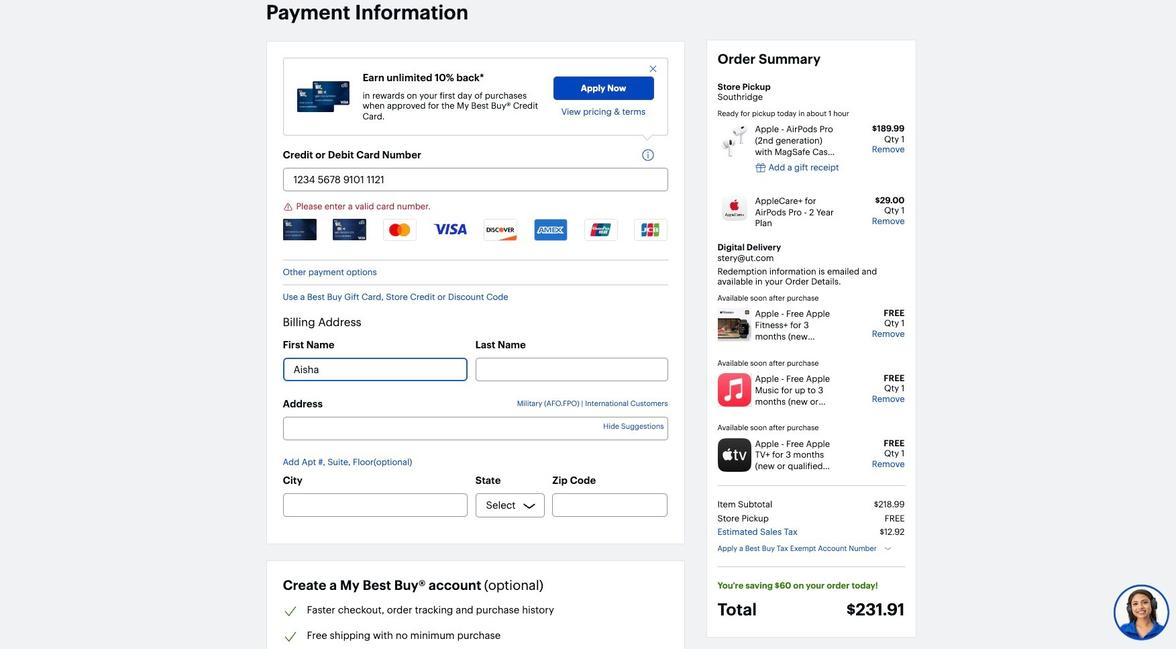 Task type: locate. For each thing, give the bounding box(es) containing it.
None text field
[[476, 358, 668, 382], [283, 494, 468, 517], [476, 358, 668, 382], [283, 494, 468, 517]]

my best buy credit card image
[[297, 81, 349, 112]]

None field
[[283, 417, 668, 441]]

None text field
[[283, 168, 668, 192], [283, 358, 468, 382], [553, 494, 668, 517], [283, 168, 668, 192], [283, 358, 468, 382], [553, 494, 668, 517]]

list
[[283, 219, 668, 253]]

0 horizontal spatial my best buy card image
[[283, 219, 317, 240]]

amex image
[[534, 219, 568, 241]]

visa image
[[434, 219, 467, 236]]

my best buy card image down error icon
[[283, 219, 317, 240]]

my best buy card image left "mastercard" image
[[333, 219, 367, 240]]

my best buy card image
[[283, 219, 317, 240], [333, 219, 367, 240]]

1 horizontal spatial my best buy card image
[[333, 219, 367, 240]]

close image
[[648, 64, 658, 74]]



Task type: describe. For each thing, give the bounding box(es) containing it.
jcb image
[[635, 219, 668, 241]]

error image
[[283, 202, 293, 212]]

best buy help human beacon image
[[1114, 584, 1171, 641]]

2 my best buy card image from the left
[[333, 219, 367, 240]]

information image
[[642, 149, 662, 162]]

mastercard image
[[383, 219, 417, 241]]

discover image
[[484, 219, 518, 241]]

union pay image
[[584, 219, 618, 241]]

1 my best buy card image from the left
[[283, 219, 317, 240]]



Task type: vqa. For each thing, say whether or not it's contained in the screenshot.
first "My Best Buy Card" image from the left
yes



